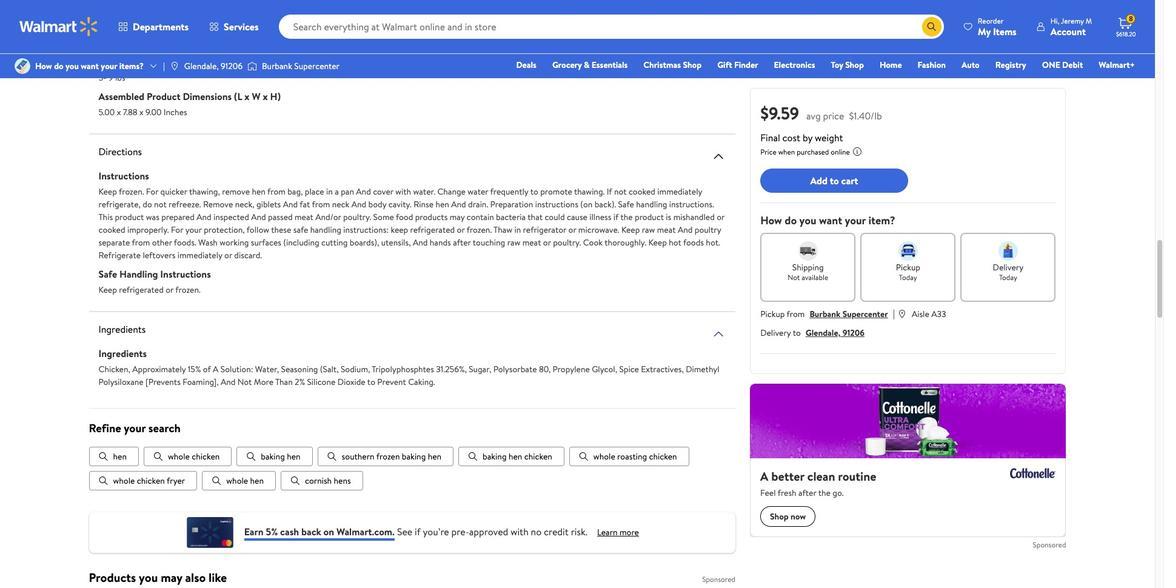 Task type: describe. For each thing, give the bounding box(es) containing it.
place
[[305, 186, 324, 198]]

by
[[803, 131, 813, 144]]

essentials
[[592, 59, 628, 71]]

chicken inside "baking hen chicken" button
[[525, 451, 553, 463]]

(on
[[581, 198, 593, 211]]

add
[[811, 174, 828, 187]]

chicken inside whole roasting chicken button
[[649, 451, 677, 463]]

size
[[99, 55, 115, 69]]

1 vertical spatial sponsored
[[703, 575, 736, 585]]

christmas shop
[[644, 59, 702, 71]]

1 horizontal spatial instructions
[[160, 268, 211, 281]]

cost
[[783, 131, 801, 144]]

if
[[607, 186, 613, 198]]

or up poultry
[[717, 211, 725, 223]]

bacteria
[[496, 211, 526, 223]]

x right 7.88
[[140, 106, 144, 118]]

0 vertical spatial cooked
[[629, 186, 656, 198]]

1 vertical spatial may
[[161, 570, 182, 586]]

0 horizontal spatial meat
[[295, 211, 314, 223]]

seasoning
[[281, 363, 318, 376]]

products you may also like
[[89, 570, 227, 586]]

illness
[[590, 211, 612, 223]]

0 vertical spatial refrigerated
[[410, 224, 455, 236]]

baking for baking hen chicken
[[483, 451, 507, 463]]

h)
[[270, 90, 281, 103]]

whole hen
[[226, 475, 264, 487]]

registry
[[996, 59, 1027, 71]]

glendale, 91206 button
[[806, 327, 865, 339]]

1 horizontal spatial meat
[[523, 237, 541, 249]]

available
[[802, 272, 829, 283]]

1 horizontal spatial 91206
[[843, 327, 865, 339]]

foods.
[[174, 237, 196, 249]]

intent image for pickup image
[[899, 241, 918, 261]]

and up the foods
[[678, 224, 693, 236]]

0 horizontal spatial in
[[326, 186, 333, 198]]

purchased
[[797, 147, 830, 157]]

the
[[621, 211, 633, 223]]

body
[[369, 198, 387, 211]]

whole chicken fryer list item
[[89, 472, 197, 491]]

chicken inside whole chicken fryer button
[[137, 475, 165, 487]]

earn 5% cash back on walmart.com. see if you're pre-approved with no credit risk.
[[244, 525, 588, 539]]

1 vertical spatial glendale,
[[806, 327, 841, 339]]

surfaces
[[251, 237, 281, 249]]

avg
[[807, 109, 821, 123]]

instructions:
[[344, 224, 389, 236]]

aisle a33
[[912, 308, 947, 320]]

burbank inside pickup from burbank supercenter |
[[810, 308, 841, 320]]

cornish hens list item
[[281, 472, 363, 491]]

or down cause
[[569, 224, 577, 236]]

that
[[528, 211, 543, 223]]

hen inside "list item"
[[113, 451, 127, 463]]

final
[[761, 131, 781, 144]]

finder
[[735, 59, 759, 71]]

0 vertical spatial instructions
[[99, 169, 149, 183]]

could
[[545, 211, 565, 223]]

and down pan
[[352, 198, 367, 211]]

how do you want your item?
[[761, 213, 896, 228]]

1 vertical spatial in
[[515, 224, 521, 236]]

a
[[335, 186, 339, 198]]

1 vertical spatial handling
[[310, 224, 341, 236]]

baking for baking hen
[[261, 451, 285, 463]]

deals
[[517, 59, 537, 71]]

grocery
[[553, 59, 582, 71]]

hen list item
[[89, 447, 139, 467]]

thoroughly.
[[605, 237, 647, 249]]

a
[[213, 363, 219, 376]]

giblets
[[257, 198, 281, 211]]

baking hen chicken
[[483, 451, 553, 463]]

whole chicken list item
[[144, 447, 232, 467]]

water.
[[413, 186, 436, 198]]

intent image for shipping image
[[799, 241, 818, 261]]

1 vertical spatial poultry.
[[553, 237, 581, 249]]

items?
[[119, 60, 144, 72]]

gift finder
[[718, 59, 759, 71]]

wash
[[198, 237, 218, 249]]

chicken,
[[99, 363, 130, 376]]

food
[[396, 211, 413, 223]]

baking inside southern frozen baking hen button
[[402, 451, 426, 463]]

approximately
[[132, 363, 186, 376]]

hen inside button
[[509, 451, 523, 463]]

today for pickup
[[900, 272, 918, 283]]

1 horizontal spatial safe
[[619, 198, 635, 211]]

mishandled
[[674, 211, 715, 223]]

0 horizontal spatial burbank
[[262, 60, 292, 72]]

walmart+ link
[[1094, 58, 1141, 72]]

when
[[779, 147, 796, 157]]

legal information image
[[853, 147, 863, 157]]

0 horizontal spatial for
[[146, 186, 159, 198]]

from up giblets
[[268, 186, 286, 198]]

to inside instructions keep frozen. for quicker thawing, remove hen from bag, place in a pan and cover with water. change water frequently to promote thawing. if not cooked immediately refrigerate, do not refreeze. remove neck, giblets and fat from neck and body cavity. rinse hen and drain. preparation instructions (on back). safe handling instructions. this product was prepared and inspected and passed meat and/or poultry. some food products may contain bacteria that could cause illness if the product is mishandled or cooked improperly. for your protection, follow these safe handling instructions: keep refrigerated or frozen. thaw in refrigerator or microwave. keep raw meat and poultry separate from other foods. wash working surfaces (including cutting boards), utensils, and hands after touching raw meat or poultry. cook thoroughly. keep hot foods hot. refrigerate leftovers immediately or discard. safe handling instructions keep refrigerated or frozen.
[[531, 186, 539, 198]]

x right w
[[263, 90, 268, 103]]

departments
[[133, 20, 189, 33]]

approved
[[469, 525, 509, 539]]

(including
[[284, 237, 320, 249]]

hi, jeremy m account
[[1051, 15, 1093, 38]]

like
[[209, 570, 227, 586]]

to inside button
[[830, 174, 840, 187]]

risk.
[[571, 525, 588, 539]]

add to cart
[[811, 174, 859, 187]]

0 vertical spatial raw
[[642, 224, 655, 236]]

0 vertical spatial poultry.
[[343, 211, 371, 223]]

christmas
[[644, 59, 681, 71]]

1 vertical spatial immediately
[[178, 249, 222, 261]]

refine your search
[[89, 420, 181, 436]]

neck
[[332, 198, 350, 211]]

5%
[[266, 525, 278, 539]]

list containing hen
[[89, 447, 736, 491]]

ingredients for ingredients chicken, approximately 15% of a solution: water, seasoning (salt, sodium, tripolyphosphtes 31.256%, sugar, polysorbate 80, propylene glycol, spice extractives, dimethyl polysiloxane [prevents foaming], and not more than 2% silicone dioxide to prevent caking.
[[99, 347, 147, 360]]

dioxide
[[338, 376, 366, 388]]

0 horizontal spatial supercenter
[[294, 60, 340, 72]]

 image for how do you want your items?
[[15, 58, 30, 74]]

fat
[[300, 198, 310, 211]]

not inside the shipping not available
[[788, 272, 800, 283]]

how for how do you want your item?
[[761, 213, 783, 228]]

one
[[1043, 59, 1061, 71]]

learn
[[598, 527, 618, 539]]

back
[[301, 525, 321, 539]]

1 horizontal spatial |
[[893, 307, 895, 320]]

1 horizontal spatial with
[[511, 525, 529, 539]]

baking hen chicken button
[[459, 447, 565, 467]]

you for how do you want your items?
[[66, 60, 79, 72]]

1 vertical spatial for
[[171, 224, 183, 236]]

a33
[[932, 308, 947, 320]]

Search search field
[[279, 15, 945, 39]]

remove
[[222, 186, 250, 198]]

back).
[[595, 198, 617, 211]]

2 vertical spatial you
[[139, 570, 158, 586]]

80,
[[539, 363, 551, 376]]

southern frozen baking hen button
[[318, 447, 454, 467]]

whole for whole chicken
[[168, 451, 190, 463]]

whole chicken button
[[144, 447, 232, 467]]

poultry
[[695, 224, 722, 236]]

and left 'hands'
[[413, 237, 428, 249]]

1 vertical spatial safe
[[99, 268, 117, 281]]

refine
[[89, 420, 121, 436]]

from inside pickup from burbank supercenter |
[[787, 308, 805, 320]]

toy shop
[[831, 59, 864, 71]]

toy
[[831, 59, 844, 71]]

pickup for pickup today
[[896, 261, 921, 274]]

shop for christmas shop
[[683, 59, 702, 71]]

see
[[397, 525, 413, 539]]

how for how do you want your items?
[[35, 60, 52, 72]]

today for delivery
[[1000, 272, 1018, 283]]

your inside instructions keep frozen. for quicker thawing, remove hen from bag, place in a pan and cover with water. change water frequently to promote thawing. if not cooked immediately refrigerate, do not refreeze. remove neck, giblets and fat from neck and body cavity. rinse hen and drain. preparation instructions (on back). safe handling instructions. this product was prepared and inspected and passed meat and/or poultry. some food products may contain bacteria that could cause illness if the product is mishandled or cooked improperly. for your protection, follow these safe handling instructions: keep refrigerated or frozen. thaw in refrigerator or microwave. keep raw meat and poultry separate from other foods. wash working surfaces (including cutting boards), utensils, and hands after touching raw meat or poultry. cook thoroughly. keep hot foods hot. refrigerate leftovers immediately or discard. safe handling instructions keep refrigerated or frozen.
[[185, 224, 202, 236]]

whole for whole chicken fryer
[[113, 475, 135, 487]]

cornish hens button
[[281, 472, 363, 491]]

quicker
[[161, 186, 187, 198]]

and right pan
[[356, 186, 371, 198]]

shop for toy shop
[[846, 59, 864, 71]]

type
[[143, 21, 162, 34]]

supercenter inside pickup from burbank supercenter |
[[843, 308, 889, 320]]

pre-
[[452, 525, 469, 539]]

not inside ingredients chicken, approximately 15% of a solution: water, seasoning (salt, sodium, tripolyphosphtes 31.256%, sugar, polysorbate 80, propylene glycol, spice extractives, dimethyl polysiloxane [prevents foaming], and not more than 2% silicone dioxide to prevent caking.
[[238, 376, 252, 388]]

inspected
[[214, 211, 249, 223]]

1 vertical spatial frozen.
[[467, 224, 492, 236]]

 image for burbank supercenter
[[248, 60, 257, 72]]

online
[[831, 147, 851, 157]]

intent image for delivery image
[[999, 241, 1019, 261]]

separate
[[99, 237, 130, 249]]

roasting
[[618, 451, 647, 463]]

0 horizontal spatial 91206
[[221, 60, 243, 72]]

0 vertical spatial not
[[615, 186, 627, 198]]



Task type: vqa. For each thing, say whether or not it's contained in the screenshot.
the left the Not
yes



Task type: locate. For each thing, give the bounding box(es) containing it.
2 vertical spatial frozen.
[[175, 284, 201, 296]]

0 horizontal spatial shop
[[683, 59, 702, 71]]

caking.
[[408, 376, 435, 388]]

0 vertical spatial frozen.
[[119, 186, 144, 198]]

whole inside list item
[[168, 451, 190, 463]]

hen inside 'button'
[[287, 451, 301, 463]]

more
[[620, 527, 639, 539]]

to right the dioxide
[[368, 376, 376, 388]]

1 horizontal spatial product
[[635, 211, 664, 223]]

with inside instructions keep frozen. for quicker thawing, remove hen from bag, place in a pan and cover with water. change water frequently to promote thawing. if not cooked immediately refrigerate, do not refreeze. remove neck, giblets and fat from neck and body cavity. rinse hen and drain. preparation instructions (on back). safe handling instructions. this product was prepared and inspected and passed meat and/or poultry. some food products may contain bacteria that could cause illness if the product is mishandled or cooked improperly. for your protection, follow these safe handling instructions: keep refrigerated or frozen. thaw in refrigerator or microwave. keep raw meat and poultry separate from other foods. wash working surfaces (including cutting boards), utensils, and hands after touching raw meat or poultry. cook thoroughly. keep hot foods hot. refrigerate leftovers immediately or discard. safe handling instructions keep refrigerated or frozen.
[[396, 186, 411, 198]]

or down 'working'
[[225, 249, 232, 261]]

list
[[89, 447, 736, 491]]

raw down thaw
[[508, 237, 521, 249]]

1 horizontal spatial poultry.
[[553, 237, 581, 249]]

pickup
[[896, 261, 921, 274], [761, 308, 785, 320]]

not down solution:
[[238, 376, 252, 388]]

0 horizontal spatial raw
[[508, 237, 521, 249]]

for down prepared
[[171, 224, 183, 236]]

you up intent image for shipping
[[800, 213, 817, 228]]

1 vertical spatial meat
[[657, 224, 676, 236]]

keep
[[99, 186, 117, 198], [622, 224, 640, 236], [649, 237, 667, 249], [99, 284, 117, 296]]

1 horizontal spatial frozen.
[[175, 284, 201, 296]]

1 horizontal spatial if
[[614, 211, 619, 223]]

0 vertical spatial may
[[450, 211, 465, 223]]

toy shop link
[[826, 58, 870, 72]]

1 shop from the left
[[683, 59, 702, 71]]

not up "was"
[[154, 198, 167, 211]]

you're
[[423, 525, 449, 539]]

0 vertical spatial for
[[146, 186, 159, 198]]

0 vertical spatial sponsored
[[1034, 540, 1067, 550]]

meat down is
[[657, 224, 676, 236]]

shop right christmas
[[683, 59, 702, 71]]

shipping not available
[[788, 261, 829, 283]]

glycol,
[[592, 363, 618, 376]]

0 vertical spatial do
[[54, 60, 64, 72]]

whole down baking hen list item at the bottom of page
[[226, 475, 248, 487]]

0 horizontal spatial |
[[163, 60, 165, 72]]

was
[[146, 211, 159, 223]]

whole down hen button
[[113, 475, 135, 487]]

3 baking from the left
[[483, 451, 507, 463]]

glendale, up dimensions
[[184, 60, 219, 72]]

keep down the
[[622, 224, 640, 236]]

1 horizontal spatial shop
[[846, 59, 864, 71]]

1 horizontal spatial for
[[171, 224, 183, 236]]

price
[[761, 147, 777, 157]]

1 vertical spatial not
[[154, 198, 167, 211]]

southern frozen baking hen
[[342, 451, 442, 463]]

x right the "(l"
[[245, 90, 250, 103]]

instructions down directions
[[99, 169, 149, 183]]

directions image
[[712, 149, 726, 164]]

0 horizontal spatial immediately
[[178, 249, 222, 261]]

1 vertical spatial instructions
[[160, 268, 211, 281]]

electronics
[[774, 59, 816, 71]]

to down pickup from burbank supercenter |
[[793, 327, 801, 339]]

0 vertical spatial ingredients
[[99, 323, 146, 336]]

1 horizontal spatial you
[[139, 570, 158, 586]]

spice
[[620, 363, 639, 376]]

raw up thoroughly.
[[642, 224, 655, 236]]

0 vertical spatial burbank
[[262, 60, 292, 72]]

1 horizontal spatial refrigerated
[[410, 224, 455, 236]]

from up the delivery to glendale, 91206
[[787, 308, 805, 320]]

shop right toy
[[846, 59, 864, 71]]

whole left "roasting"
[[594, 451, 616, 463]]

1 horizontal spatial today
[[1000, 272, 1018, 283]]

1 vertical spatial not
[[238, 376, 252, 388]]

with up cavity.
[[396, 186, 411, 198]]

0 horizontal spatial poultry.
[[343, 211, 371, 223]]

and down solution:
[[221, 376, 236, 388]]

poultry. up the instructions:
[[343, 211, 371, 223]]

1 horizontal spatial want
[[820, 213, 843, 228]]

91206 down burbank supercenter button
[[843, 327, 865, 339]]

want for item?
[[820, 213, 843, 228]]

2 vertical spatial do
[[785, 213, 797, 228]]

this
[[99, 211, 113, 223]]

whole roasting chicken
[[594, 451, 677, 463]]

or down refrigerator
[[544, 237, 551, 249]]

cause
[[567, 211, 588, 223]]

services button
[[199, 12, 269, 41]]

delivery down intent image for delivery
[[994, 261, 1024, 274]]

hen button
[[89, 447, 139, 467]]

glendale,
[[184, 60, 219, 72], [806, 327, 841, 339]]

safe up the
[[619, 198, 635, 211]]

glendale, down pickup from burbank supercenter |
[[806, 327, 841, 339]]

0 vertical spatial supercenter
[[294, 60, 340, 72]]

immediately up instructions.
[[658, 186, 703, 198]]

0 horizontal spatial today
[[900, 272, 918, 283]]

1 horizontal spatial raw
[[642, 224, 655, 236]]

if left the
[[614, 211, 619, 223]]

you left the 5-
[[66, 60, 79, 72]]

safe
[[293, 224, 308, 236]]

1 product from the left
[[115, 211, 144, 223]]

some
[[373, 211, 394, 223]]

refrigerated down products
[[410, 224, 455, 236]]

cavity.
[[389, 198, 412, 211]]

31.256%,
[[436, 363, 467, 376]]

southern frozen baking hen list item
[[318, 447, 454, 467]]

tripolyphosphtes
[[372, 363, 434, 376]]

handling up is
[[637, 198, 668, 211]]

frozen
[[377, 451, 400, 463]]

baking hen chicken list item
[[459, 447, 565, 467]]

0 horizontal spatial you
[[66, 60, 79, 72]]

1 vertical spatial want
[[820, 213, 843, 228]]

may inside instructions keep frozen. for quicker thawing, remove hen from bag, place in a pan and cover with water. change water frequently to promote thawing. if not cooked immediately refrigerate, do not refreeze. remove neck, giblets and fat from neck and body cavity. rinse hen and drain. preparation instructions (on back). safe handling instructions. this product was prepared and inspected and passed meat and/or poultry. some food products may contain bacteria that could cause illness if the product is mishandled or cooked improperly. for your protection, follow these safe handling instructions: keep refrigerated or frozen. thaw in refrigerator or microwave. keep raw meat and poultry separate from other foods. wash working surfaces (including cutting boards), utensils, and hands after touching raw meat or poultry. cook thoroughly. keep hot foods hot. refrigerate leftovers immediately or discard. safe handling instructions keep refrigerated or frozen.
[[450, 211, 465, 223]]

or
[[717, 211, 725, 223], [457, 224, 465, 236], [569, 224, 577, 236], [544, 237, 551, 249], [225, 249, 232, 261], [166, 284, 174, 296]]

whole hen button
[[202, 472, 276, 491]]

0 vertical spatial if
[[614, 211, 619, 223]]

if right see
[[415, 525, 421, 539]]

1 vertical spatial burbank
[[810, 308, 841, 320]]

other
[[152, 237, 172, 249]]

9
[[109, 72, 113, 84]]

frozen. down contain
[[467, 224, 492, 236]]

do up shipping on the top right of the page
[[785, 213, 797, 228]]

1 horizontal spatial do
[[143, 198, 152, 211]]

chicken
[[192, 451, 220, 463], [525, 451, 553, 463], [649, 451, 677, 463], [137, 475, 165, 487]]

working
[[220, 237, 249, 249]]

change
[[438, 186, 466, 198]]

or up after on the left of the page
[[457, 224, 465, 236]]

or down leftovers
[[166, 284, 174, 296]]

0 horizontal spatial  image
[[15, 58, 30, 74]]

0 vertical spatial immediately
[[658, 186, 703, 198]]

whole up fryer
[[168, 451, 190, 463]]

do up "was"
[[143, 198, 152, 211]]

refrigerator
[[523, 224, 567, 236]]

0 vertical spatial glendale,
[[184, 60, 219, 72]]

polysiloxane
[[99, 376, 144, 388]]

immediately down the wash
[[178, 249, 222, 261]]

do down the walmart 'image'
[[54, 60, 64, 72]]

want left 9
[[81, 60, 99, 72]]

to left cart
[[830, 174, 840, 187]]

7.88
[[123, 106, 138, 118]]

0 vertical spatial in
[[326, 186, 333, 198]]

do for how do you want your item?
[[785, 213, 797, 228]]

0 horizontal spatial glendale,
[[184, 60, 219, 72]]

1 vertical spatial pickup
[[761, 308, 785, 320]]

reorder
[[979, 15, 1004, 26]]

whole inside list item
[[113, 475, 135, 487]]

0 horizontal spatial delivery
[[761, 327, 791, 339]]

hot.
[[706, 237, 721, 249]]

9.00
[[146, 106, 162, 118]]

1 horizontal spatial supercenter
[[843, 308, 889, 320]]

inches
[[164, 106, 187, 118]]

gift
[[718, 59, 733, 71]]

sponsored
[[1034, 540, 1067, 550], [703, 575, 736, 585]]

5-
[[99, 72, 106, 84]]

neck,
[[235, 198, 255, 211]]

to inside ingredients chicken, approximately 15% of a solution: water, seasoning (salt, sodium, tripolyphosphtes 31.256%, sugar, polysorbate 80, propylene glycol, spice extractives, dimethyl polysiloxane [prevents foaming], and not more than 2% silicone dioxide to prevent caking.
[[368, 376, 376, 388]]

and down change
[[451, 198, 466, 211]]

2 shop from the left
[[846, 59, 864, 71]]

0 horizontal spatial handling
[[310, 224, 341, 236]]

services
[[224, 20, 259, 33]]

and inside ingredients chicken, approximately 15% of a solution: water, seasoning (salt, sodium, tripolyphosphtes 31.256%, sugar, polysorbate 80, propylene glycol, spice extractives, dimethyl polysiloxane [prevents foaming], and not more than 2% silicone dioxide to prevent caking.
[[221, 376, 236, 388]]

meat down "fat"
[[295, 211, 314, 223]]

0 vertical spatial handling
[[637, 198, 668, 211]]

pickup inside pickup from burbank supercenter |
[[761, 308, 785, 320]]

and/or
[[316, 211, 341, 223]]

2 today from the left
[[1000, 272, 1018, 283]]

2 horizontal spatial meat
[[657, 224, 676, 236]]

in down bacteria
[[515, 224, 521, 236]]

2 ingredients from the top
[[99, 347, 147, 360]]

from down improperly.
[[132, 237, 150, 249]]

burbank up h) at the left top of page
[[262, 60, 292, 72]]

for left quicker
[[146, 186, 159, 198]]

no
[[531, 525, 542, 539]]

if inside instructions keep frozen. for quicker thawing, remove hen from bag, place in a pan and cover with water. change water frequently to promote thawing. if not cooked immediately refrigerate, do not refreeze. remove neck, giblets and fat from neck and body cavity. rinse hen and drain. preparation instructions (on back). safe handling instructions. this product was prepared and inspected and passed meat and/or poultry. some food products may contain bacteria that could cause illness if the product is mishandled or cooked improperly. for your protection, follow these safe handling instructions: keep refrigerated or frozen. thaw in refrigerator or microwave. keep raw meat and poultry separate from other foods. wash working surfaces (including cutting boards), utensils, and hands after touching raw meat or poultry. cook thoroughly. keep hot foods hot. refrigerate leftovers immediately or discard. safe handling instructions keep refrigerated or frozen.
[[614, 211, 619, 223]]

ingredients inside ingredients chicken, approximately 15% of a solution: water, seasoning (salt, sodium, tripolyphosphtes 31.256%, sugar, polysorbate 80, propylene glycol, spice extractives, dimethyl polysiloxane [prevents foaming], and not more than 2% silicone dioxide to prevent caking.
[[99, 347, 147, 360]]

0 horizontal spatial want
[[81, 60, 99, 72]]

 image
[[15, 58, 30, 74], [248, 60, 257, 72]]

0 horizontal spatial how
[[35, 60, 52, 72]]

0 vertical spatial |
[[163, 60, 165, 72]]

product down 'refrigerate,'
[[115, 211, 144, 223]]

frozen. up 'refrigerate,'
[[119, 186, 144, 198]]

2 vertical spatial meat
[[523, 237, 541, 249]]

 image up w
[[248, 60, 257, 72]]

0 vertical spatial you
[[66, 60, 79, 72]]

in left a
[[326, 186, 333, 198]]

refrigerate
[[99, 249, 141, 261]]

pickup up the delivery to glendale, 91206
[[761, 308, 785, 320]]

0 horizontal spatial frozen.
[[119, 186, 144, 198]]

1 horizontal spatial glendale,
[[806, 327, 841, 339]]

delivery for today
[[994, 261, 1024, 274]]

baking hen list item
[[237, 447, 313, 467]]

ingredients image
[[712, 327, 726, 342]]

keep left "hot"
[[649, 237, 667, 249]]

delivery for to
[[761, 327, 791, 339]]

1 vertical spatial 91206
[[843, 327, 865, 339]]

today down intent image for delivery
[[1000, 272, 1018, 283]]

do for how do you want your items?
[[54, 60, 64, 72]]

pickup down the intent image for pickup
[[896, 261, 921, 274]]

to left promote on the top of the page
[[531, 186, 539, 198]]

hens
[[334, 475, 351, 487]]

not left available
[[788, 272, 800, 283]]

1 horizontal spatial not
[[788, 272, 800, 283]]

1 vertical spatial how
[[761, 213, 783, 228]]

whole for whole hen
[[226, 475, 248, 487]]

shipping
[[793, 261, 824, 274]]

0 horizontal spatial not
[[238, 376, 252, 388]]

may left contain
[[450, 211, 465, 223]]

you for how do you want your item?
[[800, 213, 817, 228]]

sugar,
[[469, 363, 492, 376]]

baking inside baking hen 'button'
[[261, 451, 285, 463]]

refrigerated down handling
[[119, 284, 164, 296]]

safe
[[619, 198, 635, 211], [99, 268, 117, 281]]

meat down refrigerator
[[523, 237, 541, 249]]

supercenter
[[294, 60, 340, 72], [843, 308, 889, 320]]

0 horizontal spatial may
[[161, 570, 182, 586]]

keep down refrigerate
[[99, 284, 117, 296]]

thaw
[[494, 224, 513, 236]]

whole roasting chicken list item
[[570, 447, 690, 467]]

cooked up the
[[629, 186, 656, 198]]

and down remove
[[197, 211, 212, 223]]

instructions.
[[670, 198, 715, 211]]

0 horizontal spatial sponsored
[[703, 575, 736, 585]]

1 horizontal spatial cooked
[[629, 186, 656, 198]]

cooked up separate
[[99, 224, 125, 236]]

pickup from burbank supercenter |
[[761, 307, 895, 320]]

1 horizontal spatial  image
[[248, 60, 257, 72]]

immediately
[[658, 186, 703, 198], [178, 249, 222, 261]]

do inside instructions keep frozen. for quicker thawing, remove hen from bag, place in a pan and cover with water. change water frequently to promote thawing. if not cooked immediately refrigerate, do not refreeze. remove neck, giblets and fat from neck and body cavity. rinse hen and drain. preparation instructions (on back). safe handling instructions. this product was prepared and inspected and passed meat and/or poultry. some food products may contain bacteria that could cause illness if the product is mishandled or cooked improperly. for your protection, follow these safe handling instructions: keep refrigerated or frozen. thaw in refrigerator or microwave. keep raw meat and poultry separate from other foods. wash working surfaces (including cutting boards), utensils, and hands after touching raw meat or poultry. cook thoroughly. keep hot foods hot. refrigerate leftovers immediately or discard. safe handling instructions keep refrigerated or frozen.
[[143, 198, 152, 211]]

capitalone image
[[185, 518, 235, 549]]

walmart image
[[19, 17, 98, 36]]

today down the intent image for pickup
[[900, 272, 918, 283]]

1 vertical spatial refrigerated
[[119, 284, 164, 296]]

handling down the 'and/or'
[[310, 224, 341, 236]]

1 horizontal spatial burbank
[[810, 308, 841, 320]]

1 horizontal spatial how
[[761, 213, 783, 228]]

electronics link
[[769, 58, 821, 72]]

auto
[[962, 59, 980, 71]]

2 horizontal spatial you
[[800, 213, 817, 228]]

poultry. down refrigerator
[[553, 237, 581, 249]]

safe down refrigerate
[[99, 268, 117, 281]]

ingredients for ingredients
[[99, 323, 146, 336]]

today inside "pickup today"
[[900, 272, 918, 283]]

1 today from the left
[[900, 272, 918, 283]]

price
[[824, 109, 845, 123]]

 image
[[170, 61, 179, 71]]

pickup for pickup from burbank supercenter |
[[761, 308, 785, 320]]

and up follow
[[251, 211, 266, 223]]

| left "aisle"
[[893, 307, 895, 320]]

x
[[245, 90, 250, 103], [263, 90, 268, 103], [117, 106, 121, 118], [140, 106, 144, 118]]

2 horizontal spatial baking
[[483, 451, 507, 463]]

1 vertical spatial |
[[893, 307, 895, 320]]

instructions keep frozen. for quicker thawing, remove hen from bag, place in a pan and cover with water. change water frequently to promote thawing. if not cooked immediately refrigerate, do not refreeze. remove neck, giblets and fat from neck and body cavity. rinse hen and drain. preparation instructions (on back). safe handling instructions. this product was prepared and inspected and passed meat and/or poultry. some food products may contain bacteria that could cause illness if the product is mishandled or cooked improperly. for your protection, follow these safe handling instructions: keep refrigerated or frozen. thaw in refrigerator or microwave. keep raw meat and poultry separate from other foods. wash working surfaces (including cutting boards), utensils, and hands after touching raw meat or poultry. cook thoroughly. keep hot foods hot. refrigerate leftovers immediately or discard. safe handling instructions keep refrigerated or frozen.
[[99, 169, 725, 296]]

0 vertical spatial 91206
[[221, 60, 243, 72]]

x left 7.88
[[117, 106, 121, 118]]

propylene
[[553, 363, 590, 376]]

keep up 'refrigerate,'
[[99, 186, 117, 198]]

water
[[468, 186, 489, 198]]

1 baking from the left
[[261, 451, 285, 463]]

utensils,
[[381, 237, 411, 249]]

discard.
[[234, 249, 262, 261]]

may left also
[[161, 570, 182, 586]]

1 vertical spatial raw
[[508, 237, 521, 249]]

in
[[326, 186, 333, 198], [515, 224, 521, 236]]

hot
[[669, 237, 682, 249]]

1 ingredients from the top
[[99, 323, 146, 336]]

whole chicken
[[168, 451, 220, 463]]

2 horizontal spatial do
[[785, 213, 797, 228]]

m
[[1086, 15, 1093, 26]]

2 product from the left
[[635, 211, 664, 223]]

1 vertical spatial with
[[511, 525, 529, 539]]

and down bag,
[[283, 198, 298, 211]]

cart
[[842, 174, 859, 187]]

from down place
[[312, 198, 330, 211]]

cover
[[373, 186, 394, 198]]

hen inside "list item"
[[250, 475, 264, 487]]

burbank up glendale, 91206 button
[[810, 308, 841, 320]]

chicken inside whole chicken button
[[192, 451, 220, 463]]

than
[[275, 376, 293, 388]]

| up product
[[163, 60, 165, 72]]

improperly.
[[127, 224, 169, 236]]

frozen. down leftovers
[[175, 284, 201, 296]]

instructions down foods.
[[160, 268, 211, 281]]

burbank
[[262, 60, 292, 72], [810, 308, 841, 320]]

whole for whole roasting chicken
[[594, 451, 616, 463]]

refrigerated
[[410, 224, 455, 236], [119, 284, 164, 296]]

91206 up the "(l"
[[221, 60, 243, 72]]

capital one  earn 5% cash back on walmart.com. see if you're pre-approved with no credit risk. learn more element
[[598, 527, 639, 539]]

0 horizontal spatial product
[[115, 211, 144, 223]]

refrigerate,
[[99, 198, 141, 211]]

1 horizontal spatial immediately
[[658, 186, 703, 198]]

0 horizontal spatial instructions
[[99, 169, 149, 183]]

1 vertical spatial cooked
[[99, 224, 125, 236]]

0 horizontal spatial if
[[415, 525, 421, 539]]

baking inside "baking hen chicken" button
[[483, 451, 507, 463]]

burbank supercenter button
[[810, 308, 889, 320]]

whole inside list item
[[594, 451, 616, 463]]

1 horizontal spatial baking
[[402, 451, 426, 463]]

reorder my items
[[979, 15, 1017, 38]]

2 baking from the left
[[402, 451, 426, 463]]

you right products
[[139, 570, 158, 586]]

directions
[[99, 145, 142, 158]]

want down add to cart button
[[820, 213, 843, 228]]

want for items?
[[81, 60, 99, 72]]

 image down the walmart 'image'
[[15, 58, 30, 74]]

delivery down pickup from burbank supercenter |
[[761, 327, 791, 339]]

(salt,
[[320, 363, 339, 376]]

whole hen list item
[[202, 472, 276, 491]]

1 vertical spatial supercenter
[[843, 308, 889, 320]]

0 vertical spatial safe
[[619, 198, 635, 211]]

1 horizontal spatial in
[[515, 224, 521, 236]]

search icon image
[[928, 22, 937, 32]]

0 horizontal spatial refrigerated
[[119, 284, 164, 296]]

not right the if at the top of the page
[[615, 186, 627, 198]]

with left no
[[511, 525, 529, 539]]

Walmart Site-Wide search field
[[279, 15, 945, 39]]

8
[[1130, 13, 1134, 24]]

product left is
[[635, 211, 664, 223]]

0 horizontal spatial not
[[154, 198, 167, 211]]

today inside the delivery today
[[1000, 272, 1018, 283]]

whole inside "list item"
[[226, 475, 248, 487]]



